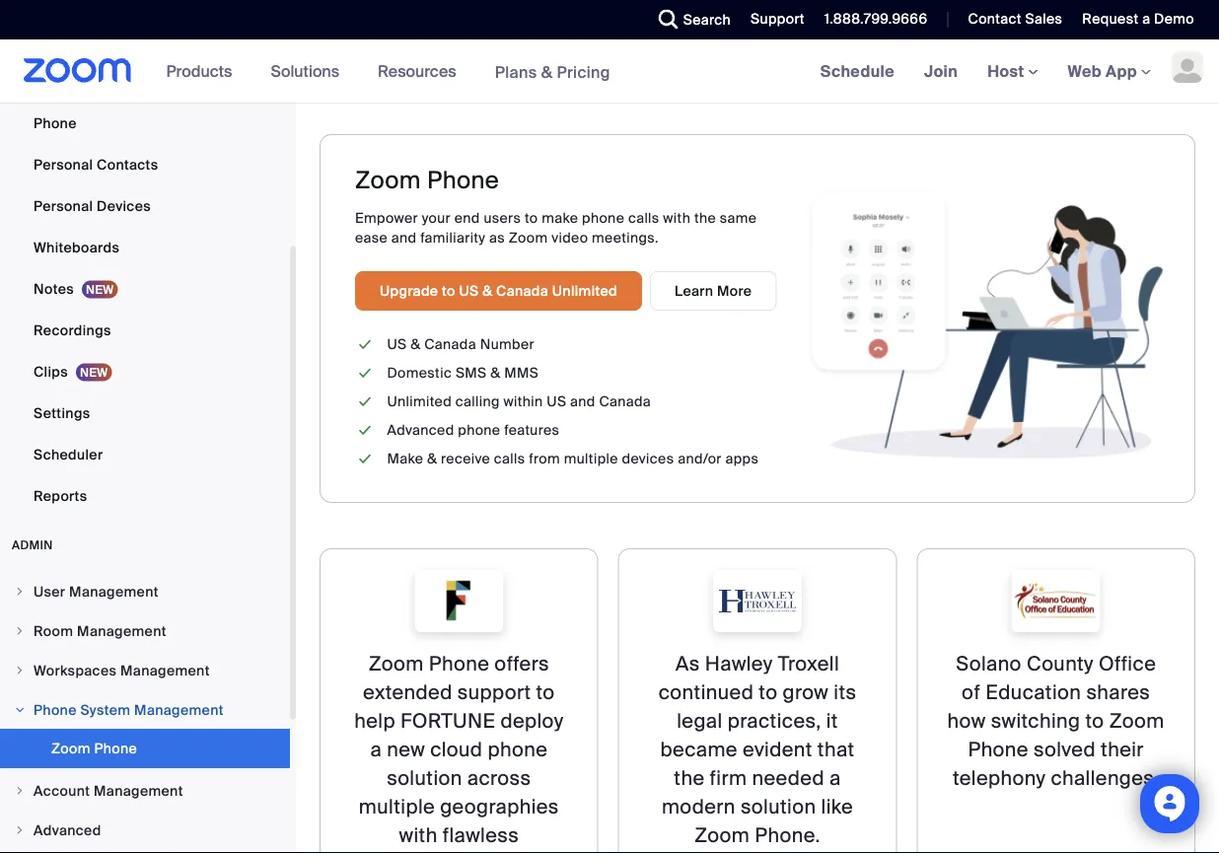 Task type: locate. For each thing, give the bounding box(es) containing it.
& down as on the top
[[483, 282, 493, 300]]

1 horizontal spatial advanced
[[387, 421, 454, 440]]

right image for workspaces
[[14, 665, 26, 677]]

with up "execution."
[[399, 823, 438, 848]]

2 checked image from the top
[[355, 392, 375, 412]]

make & receive calls from multiple devices and/or apps
[[387, 450, 759, 468]]

personal for personal devices
[[34, 197, 93, 215]]

advanced down the account
[[34, 821, 101, 840]]

phone down calling at the top
[[458, 421, 501, 440]]

canada
[[496, 282, 549, 300], [424, 335, 476, 354], [599, 393, 651, 411]]

telephony
[[953, 766, 1046, 791]]

personal devices link
[[0, 186, 290, 226]]

0 horizontal spatial solution
[[387, 766, 462, 791]]

0 horizontal spatial canada
[[424, 335, 476, 354]]

right image
[[14, 586, 26, 598], [14, 665, 26, 677], [14, 704, 26, 716], [14, 785, 26, 797], [14, 825, 26, 837]]

number
[[480, 335, 535, 354]]

management inside room management menu item
[[77, 622, 167, 640]]

checked image for us
[[355, 334, 375, 355]]

zoom inside zoom phone offers extended support to help fortune deploy a new cloud phone solution across multiple geographies with flawless execution.
[[369, 652, 424, 677]]

1 vertical spatial phone
[[458, 421, 501, 440]]

1 horizontal spatial us
[[459, 282, 479, 300]]

0 vertical spatial and
[[391, 228, 417, 247]]

4 checked image from the top
[[355, 449, 375, 470]]

sms
[[456, 364, 487, 382]]

0 vertical spatial canada
[[496, 282, 549, 300]]

0 horizontal spatial unlimited
[[387, 393, 452, 411]]

multiple right from
[[564, 450, 618, 468]]

0 vertical spatial unlimited
[[552, 282, 618, 300]]

3 right image from the top
[[14, 704, 26, 716]]

a down help
[[370, 737, 382, 763]]

management for room management
[[77, 622, 167, 640]]

management up zoom phone link
[[134, 701, 224, 719]]

legal
[[677, 709, 723, 734]]

1 horizontal spatial zoom phone
[[355, 165, 499, 195]]

host
[[988, 61, 1029, 81]]

0 vertical spatial calls
[[628, 209, 660, 227]]

phone inside personal menu menu
[[34, 114, 77, 132]]

management down room management menu item at bottom
[[120, 662, 210, 680]]

1 vertical spatial advanced
[[34, 821, 101, 840]]

web app button
[[1068, 61, 1151, 81]]

phone inside solano county office of education shares how switching to zoom phone solved their telephony challenges.
[[968, 737, 1029, 763]]

room
[[34, 622, 73, 640]]

clips link
[[0, 352, 290, 392]]

3 checked image from the top
[[355, 420, 375, 441]]

& right plans
[[541, 61, 553, 82]]

right image for account
[[14, 785, 26, 797]]

solution down new
[[387, 766, 462, 791]]

1.888.799.9666 button up the schedule link
[[825, 10, 928, 28]]

0 vertical spatial us
[[459, 282, 479, 300]]

checked image for unlimited
[[355, 392, 375, 412]]

meetings navigation
[[806, 39, 1219, 104]]

make
[[542, 209, 578, 227]]

settings
[[34, 404, 90, 422]]

phone
[[34, 114, 77, 132], [427, 165, 499, 195], [429, 652, 490, 677], [34, 701, 77, 719], [968, 737, 1029, 763], [94, 739, 137, 758]]

1 vertical spatial a
[[370, 737, 382, 763]]

right image inside user management menu item
[[14, 586, 26, 598]]

to inside solano county office of education shares how switching to zoom phone solved their telephony challenges.
[[1086, 709, 1105, 734]]

2 vertical spatial phone
[[488, 737, 548, 763]]

learn more
[[675, 282, 752, 300]]

4 right image from the top
[[14, 785, 26, 797]]

0 vertical spatial zoom phone
[[355, 165, 499, 195]]

zoom down modern
[[695, 823, 750, 848]]

2 vertical spatial canada
[[599, 393, 651, 411]]

0 vertical spatial multiple
[[564, 450, 618, 468]]

1 personal from the top
[[34, 155, 93, 174]]

zoom up the account
[[51, 739, 90, 758]]

advanced inside menu item
[[34, 821, 101, 840]]

unlimited
[[552, 282, 618, 300], [387, 393, 452, 411]]

zoom up empower
[[355, 165, 421, 195]]

workspaces management menu item
[[0, 652, 290, 690]]

products button
[[166, 39, 241, 103]]

1 vertical spatial personal
[[34, 197, 93, 215]]

1 horizontal spatial calls
[[628, 209, 660, 227]]

the
[[694, 209, 716, 227], [674, 766, 705, 791]]

zoom phone up 'your'
[[355, 165, 499, 195]]

& up domestic on the top of the page
[[411, 335, 421, 354]]

multiple
[[564, 450, 618, 468], [359, 795, 435, 820]]

right image inside workspaces management menu item
[[14, 665, 26, 677]]

management up workspaces management
[[77, 622, 167, 640]]

to inside zoom phone offers extended support to help fortune deploy a new cloud phone solution across multiple geographies with flawless execution.
[[536, 680, 555, 705]]

learn more button
[[650, 271, 777, 311]]

scheduler link
[[0, 435, 290, 475]]

1 vertical spatial the
[[674, 766, 705, 791]]

request a demo link
[[1068, 0, 1219, 39], [1083, 10, 1195, 28]]

with left "same" in the top right of the page
[[663, 209, 691, 227]]

flawless
[[443, 823, 519, 848]]

troxell
[[778, 652, 840, 677]]

make
[[387, 450, 424, 468]]

canada up domestic sms & mms
[[424, 335, 476, 354]]

management for account management
[[94, 782, 183, 800]]

to up deploy
[[536, 680, 555, 705]]

us up domestic on the top of the page
[[387, 335, 407, 354]]

management up advanced menu item
[[94, 782, 183, 800]]

calls up meetings.
[[628, 209, 660, 227]]

multiple down new
[[359, 795, 435, 820]]

solution up phone.
[[741, 795, 816, 820]]

canada inside button
[[496, 282, 549, 300]]

management inside account management "menu item"
[[94, 782, 183, 800]]

zoom right as on the top
[[509, 228, 548, 247]]

0 horizontal spatial and
[[391, 228, 417, 247]]

0 horizontal spatial with
[[399, 823, 438, 848]]

as
[[676, 652, 700, 677]]

zoom phone offers extended support to help fortune deploy a new cloud phone solution across multiple geographies with flawless execution.
[[354, 652, 564, 853]]

1 horizontal spatial unlimited
[[552, 282, 618, 300]]

1 checked image from the top
[[355, 334, 375, 355]]

and
[[391, 228, 417, 247], [570, 393, 596, 411]]

users
[[484, 209, 521, 227]]

familiarity
[[420, 228, 486, 247]]

1 horizontal spatial and
[[570, 393, 596, 411]]

us & canada number
[[387, 335, 535, 354]]

2 vertical spatial us
[[547, 393, 567, 411]]

continued
[[659, 680, 754, 705]]

a left demo
[[1143, 10, 1151, 28]]

1 vertical spatial calls
[[494, 450, 525, 468]]

us right within
[[547, 393, 567, 411]]

demo
[[1154, 10, 1195, 28]]

advanced menu item
[[0, 812, 290, 849]]

0 vertical spatial with
[[663, 209, 691, 227]]

0 vertical spatial phone
[[582, 209, 625, 227]]

1 horizontal spatial with
[[663, 209, 691, 227]]

solution inside zoom phone offers extended support to help fortune deploy a new cloud phone solution across multiple geographies with flawless execution.
[[387, 766, 462, 791]]

&
[[541, 61, 553, 82], [483, 282, 493, 300], [411, 335, 421, 354], [491, 364, 501, 382], [427, 450, 437, 468]]

1 horizontal spatial multiple
[[564, 450, 618, 468]]

admin menu menu
[[0, 573, 290, 851]]

contact sales link
[[954, 0, 1068, 39], [968, 10, 1063, 28]]

1.888.799.9666
[[825, 10, 928, 28]]

devices
[[97, 197, 151, 215]]

0 horizontal spatial us
[[387, 335, 407, 354]]

zoom up extended
[[369, 652, 424, 677]]

zoom inside empower your end users to make phone calls with the same ease and familiarity as zoom video meetings.
[[509, 228, 548, 247]]

the left "same" in the top right of the page
[[694, 209, 716, 227]]

unlimited down domestic on the top of the page
[[387, 393, 452, 411]]

checked image
[[355, 363, 375, 384]]

1 right image from the top
[[14, 586, 26, 598]]

5 right image from the top
[[14, 825, 26, 837]]

2 horizontal spatial us
[[547, 393, 567, 411]]

zoom phone down system at the left of page
[[51, 739, 137, 758]]

plans & pricing
[[495, 61, 611, 82]]

management for workspaces management
[[120, 662, 210, 680]]

& inside button
[[483, 282, 493, 300]]

the up modern
[[674, 766, 705, 791]]

1 vertical spatial zoom phone
[[51, 739, 137, 758]]

user management menu item
[[0, 573, 290, 611]]

account
[[34, 782, 90, 800]]

schedule link
[[806, 39, 910, 103]]

1 horizontal spatial solution
[[741, 795, 816, 820]]

2 horizontal spatial a
[[1143, 10, 1151, 28]]

plans
[[495, 61, 537, 82]]

1 vertical spatial multiple
[[359, 795, 435, 820]]

to left 'make'
[[525, 209, 538, 227]]

unlimited down video
[[552, 282, 618, 300]]

0 vertical spatial solution
[[387, 766, 462, 791]]

personal
[[34, 155, 93, 174], [34, 197, 93, 215]]

admin
[[12, 538, 53, 553]]

app
[[1106, 61, 1138, 81]]

personal up the personal devices at the top left of the page
[[34, 155, 93, 174]]

features
[[504, 421, 560, 440]]

0 horizontal spatial a
[[370, 737, 382, 763]]

personal up whiteboards
[[34, 197, 93, 215]]

video
[[552, 228, 588, 247]]

1 horizontal spatial a
[[830, 766, 841, 791]]

advanced
[[387, 421, 454, 440], [34, 821, 101, 840]]

county
[[1027, 652, 1094, 677]]

across
[[468, 766, 531, 791]]

as
[[489, 228, 505, 247]]

zoom phone
[[355, 165, 499, 195], [51, 739, 137, 758]]

2 vertical spatial a
[[830, 766, 841, 791]]

calls left from
[[494, 450, 525, 468]]

contact
[[968, 10, 1022, 28]]

& inside product information "navigation"
[[541, 61, 553, 82]]

1 vertical spatial canada
[[424, 335, 476, 354]]

us up us & canada number
[[459, 282, 479, 300]]

hawley
[[705, 652, 773, 677]]

zoom up their
[[1110, 709, 1165, 734]]

practices,
[[728, 709, 821, 734]]

1 horizontal spatial canada
[[496, 282, 549, 300]]

advanced up make
[[387, 421, 454, 440]]

more
[[717, 282, 752, 300]]

checked image for advanced
[[355, 420, 375, 441]]

0 vertical spatial the
[[694, 209, 716, 227]]

to right upgrade
[[442, 282, 456, 300]]

workspaces management
[[34, 662, 210, 680]]

calls inside empower your end users to make phone calls with the same ease and familiarity as zoom video meetings.
[[628, 209, 660, 227]]

phone system management menu item
[[0, 692, 290, 729]]

personal inside 'link'
[[34, 155, 93, 174]]

checked image
[[355, 334, 375, 355], [355, 392, 375, 412], [355, 420, 375, 441], [355, 449, 375, 470]]

1 vertical spatial us
[[387, 335, 407, 354]]

phone up 'support'
[[429, 652, 490, 677]]

their
[[1101, 737, 1144, 763]]

phone up meetings.
[[582, 209, 625, 227]]

resources
[[378, 61, 456, 81]]

account management menu item
[[0, 773, 290, 810]]

management inside user management menu item
[[69, 583, 159, 601]]

with inside zoom phone offers extended support to help fortune deploy a new cloud phone solution across multiple geographies with flawless execution.
[[399, 823, 438, 848]]

switching
[[991, 709, 1081, 734]]

right image inside phone system management menu item
[[14, 704, 26, 716]]

end
[[455, 209, 480, 227]]

phone up telephony
[[968, 737, 1029, 763]]

phone
[[582, 209, 625, 227], [458, 421, 501, 440], [488, 737, 548, 763]]

phone inside menu item
[[34, 701, 77, 719]]

web app
[[1068, 61, 1138, 81]]

management up room management
[[69, 583, 159, 601]]

side navigation navigation
[[0, 0, 296, 853]]

user management
[[34, 583, 159, 601]]

and down empower
[[391, 228, 417, 247]]

products
[[166, 61, 232, 81]]

0 vertical spatial personal
[[34, 155, 93, 174]]

phone down zoom logo
[[34, 114, 77, 132]]

phone down system at the left of page
[[94, 739, 137, 758]]

unlimited inside 'upgrade to us & canada unlimited' button
[[552, 282, 618, 300]]

workspaces
[[34, 662, 117, 680]]

to inside as hawley troxell continued to grow its legal practices, it became evident that the firm needed a modern solution like zoom phone.
[[759, 680, 778, 705]]

0 horizontal spatial calls
[[494, 450, 525, 468]]

education
[[986, 680, 1082, 705]]

2 right image from the top
[[14, 665, 26, 677]]

scheduler
[[34, 445, 103, 464]]

devices
[[622, 450, 674, 468]]

& right make
[[427, 450, 437, 468]]

1 vertical spatial with
[[399, 823, 438, 848]]

0 horizontal spatial multiple
[[359, 795, 435, 820]]

0 vertical spatial a
[[1143, 10, 1151, 28]]

a inside zoom phone offers extended support to help fortune deploy a new cloud phone solution across multiple geographies with flawless execution.
[[370, 737, 382, 763]]

0 vertical spatial advanced
[[387, 421, 454, 440]]

banner
[[0, 39, 1219, 104]]

with
[[663, 209, 691, 227], [399, 823, 438, 848]]

a down that
[[830, 766, 841, 791]]

challenges.
[[1051, 766, 1160, 791]]

& for receive
[[427, 450, 437, 468]]

0 horizontal spatial advanced
[[34, 821, 101, 840]]

to down shares
[[1086, 709, 1105, 734]]

management inside workspaces management menu item
[[120, 662, 210, 680]]

needed
[[752, 766, 825, 791]]

0 horizontal spatial zoom phone
[[51, 739, 137, 758]]

canada up number
[[496, 282, 549, 300]]

personal contacts link
[[0, 145, 290, 184]]

advanced for advanced phone features
[[387, 421, 454, 440]]

banner containing products
[[0, 39, 1219, 104]]

and up make & receive calls from multiple devices and/or apps
[[570, 393, 596, 411]]

and inside empower your end users to make phone calls with the same ease and familiarity as zoom video meetings.
[[391, 228, 417, 247]]

solano county office of education shares how switching to zoom phone solved their telephony challenges.
[[948, 652, 1165, 791]]

to up practices,
[[759, 680, 778, 705]]

canada up "devices"
[[599, 393, 651, 411]]

right image inside advanced menu item
[[14, 825, 26, 837]]

phone down deploy
[[488, 737, 548, 763]]

1 vertical spatial solution
[[741, 795, 816, 820]]

phone down "workspaces"
[[34, 701, 77, 719]]

2 personal from the top
[[34, 197, 93, 215]]

schedule
[[821, 61, 895, 81]]

that
[[818, 737, 855, 763]]

right image inside account management "menu item"
[[14, 785, 26, 797]]

personal contacts
[[34, 155, 158, 174]]

management
[[69, 583, 159, 601], [77, 622, 167, 640], [120, 662, 210, 680], [134, 701, 224, 719], [94, 782, 183, 800]]



Task type: vqa. For each thing, say whether or not it's contained in the screenshot.
CLOSE ICON
no



Task type: describe. For each thing, give the bounding box(es) containing it.
solutions button
[[271, 39, 348, 103]]

request
[[1083, 10, 1139, 28]]

its
[[834, 680, 857, 705]]

phone inside empower your end users to make phone calls with the same ease and familiarity as zoom video meetings.
[[582, 209, 625, 227]]

within
[[504, 393, 543, 411]]

& for pricing
[[541, 61, 553, 82]]

personal devices
[[34, 197, 151, 215]]

resources button
[[378, 39, 465, 103]]

help
[[354, 709, 396, 734]]

modern
[[662, 795, 736, 820]]

the inside empower your end users to make phone calls with the same ease and familiarity as zoom video meetings.
[[694, 209, 716, 227]]

zoom phone inside the admin menu menu
[[51, 739, 137, 758]]

2 horizontal spatial canada
[[599, 393, 651, 411]]

offers
[[495, 652, 550, 677]]

domestic sms & mms
[[387, 364, 539, 382]]

upgrade to us & canada unlimited button
[[355, 271, 642, 311]]

whiteboards link
[[0, 228, 290, 267]]

search button
[[644, 0, 736, 39]]

unlimited calling within us and canada
[[387, 393, 651, 411]]

and/or
[[678, 450, 722, 468]]

it
[[826, 709, 838, 734]]

support
[[751, 10, 805, 28]]

firm
[[710, 766, 747, 791]]

web
[[1068, 61, 1102, 81]]

office
[[1099, 652, 1156, 677]]

to inside button
[[442, 282, 456, 300]]

right image
[[14, 626, 26, 637]]

contacts
[[97, 155, 158, 174]]

solved
[[1034, 737, 1096, 763]]

multiple inside zoom phone offers extended support to help fortune deploy a new cloud phone solution across multiple geographies with flawless execution.
[[359, 795, 435, 820]]

like
[[821, 795, 853, 820]]

new
[[387, 737, 425, 763]]

ease
[[355, 228, 388, 247]]

settings link
[[0, 394, 290, 433]]

shares
[[1087, 680, 1151, 705]]

to inside empower your end users to make phone calls with the same ease and familiarity as zoom video meetings.
[[525, 209, 538, 227]]

your
[[422, 209, 451, 227]]

right image for phone
[[14, 704, 26, 716]]

geographies
[[440, 795, 559, 820]]

join
[[925, 61, 958, 81]]

zoom inside the admin menu menu
[[51, 739, 90, 758]]

host button
[[988, 61, 1038, 81]]

upgrade to us & canada unlimited
[[380, 282, 618, 300]]

clips
[[34, 363, 68, 381]]

evident
[[743, 737, 813, 763]]

1.888.799.9666 button up schedule
[[810, 0, 933, 39]]

zoom logo image
[[24, 58, 132, 83]]

calling
[[456, 393, 500, 411]]

apps
[[726, 450, 759, 468]]

phone system management
[[34, 701, 224, 719]]

phone inside zoom phone offers extended support to help fortune deploy a new cloud phone solution across multiple geographies with flawless execution.
[[429, 652, 490, 677]]

checked image for make
[[355, 449, 375, 470]]

us inside button
[[459, 282, 479, 300]]

phone up end
[[427, 165, 499, 195]]

upgrade
[[380, 282, 438, 300]]

learn
[[675, 282, 714, 300]]

receive
[[441, 450, 490, 468]]

search
[[683, 10, 731, 29]]

management for user management
[[69, 583, 159, 601]]

phone.
[[755, 823, 821, 848]]

phone inside zoom phone offers extended support to help fortune deploy a new cloud phone solution across multiple geographies with flawless execution.
[[488, 737, 548, 763]]

profile picture image
[[1172, 51, 1204, 83]]

management inside phone system management menu item
[[134, 701, 224, 719]]

how
[[948, 709, 986, 734]]

zoom phone link
[[0, 729, 290, 769]]

empower your end users to make phone calls with the same ease and familiarity as zoom video meetings.
[[355, 209, 757, 247]]

right image for user
[[14, 586, 26, 598]]

sales
[[1026, 10, 1063, 28]]

zoom inside as hawley troxell continued to grow its legal practices, it became evident that the firm needed a modern solution like zoom phone.
[[695, 823, 750, 848]]

1 vertical spatial unlimited
[[387, 393, 452, 411]]

pricing
[[557, 61, 611, 82]]

notes
[[34, 280, 74, 298]]

execution.
[[410, 852, 508, 853]]

reports link
[[0, 477, 290, 516]]

support
[[458, 680, 531, 705]]

cloud
[[430, 737, 483, 763]]

notes link
[[0, 269, 290, 309]]

as hawley troxell continued to grow its legal practices, it became evident that the firm needed a modern solution like zoom phone.
[[659, 652, 857, 848]]

of
[[962, 680, 981, 705]]

whiteboards
[[34, 238, 120, 257]]

personal for personal contacts
[[34, 155, 93, 174]]

& right the sms
[[491, 364, 501, 382]]

with inside empower your end users to make phone calls with the same ease and familiarity as zoom video meetings.
[[663, 209, 691, 227]]

meetings.
[[592, 228, 659, 247]]

became
[[661, 737, 738, 763]]

solution inside as hawley troxell continued to grow its legal practices, it became evident that the firm needed a modern solution like zoom phone.
[[741, 795, 816, 820]]

product information navigation
[[152, 39, 625, 104]]

room management
[[34, 622, 167, 640]]

1 vertical spatial and
[[570, 393, 596, 411]]

the inside as hawley troxell continued to grow its legal practices, it became evident that the firm needed a modern solution like zoom phone.
[[674, 766, 705, 791]]

a inside as hawley troxell continued to grow its legal practices, it became evident that the firm needed a modern solution like zoom phone.
[[830, 766, 841, 791]]

personal menu menu
[[0, 0, 290, 518]]

recordings link
[[0, 311, 290, 350]]

zoom inside solano county office of education shares how switching to zoom phone solved their telephony challenges.
[[1110, 709, 1165, 734]]

advanced for advanced
[[34, 821, 101, 840]]

empower
[[355, 209, 418, 227]]

domestic
[[387, 364, 452, 382]]

recordings
[[34, 321, 111, 339]]

advanced phone features
[[387, 421, 560, 440]]

solano
[[956, 652, 1022, 677]]

room management menu item
[[0, 613, 290, 650]]

& for canada
[[411, 335, 421, 354]]



